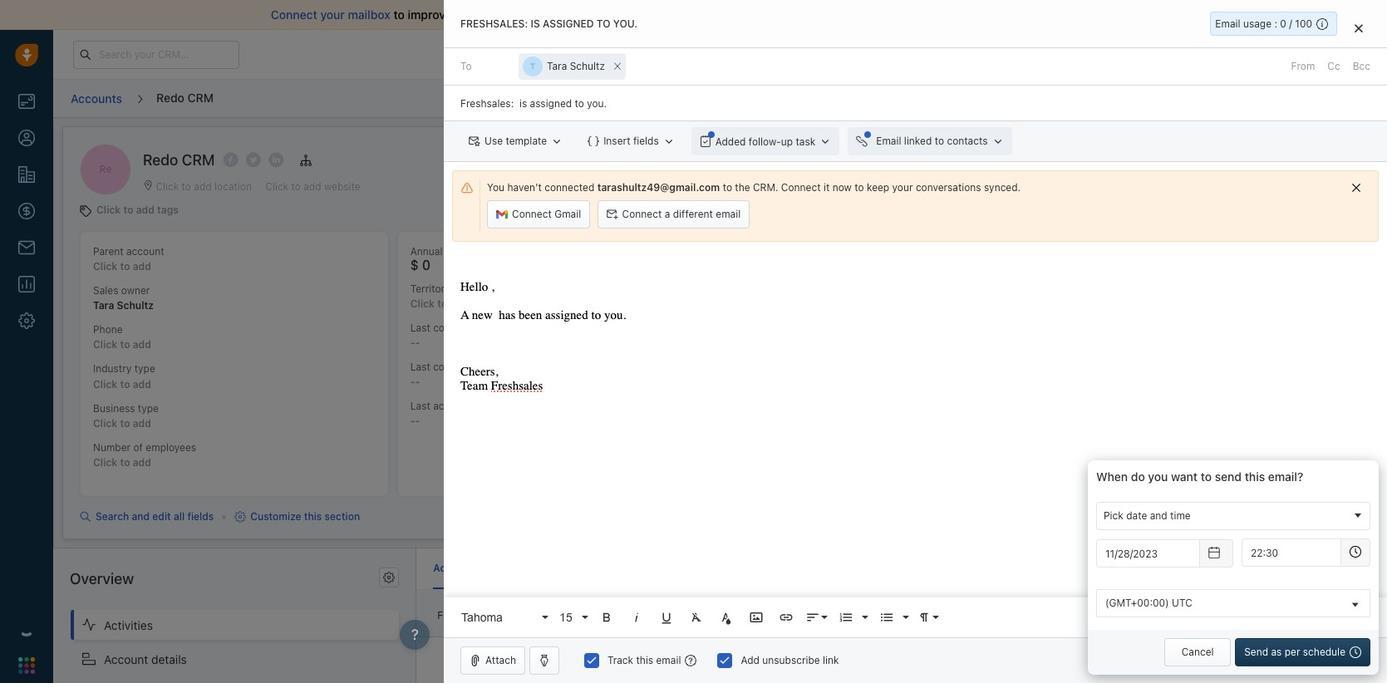 Task type: locate. For each thing, give the bounding box(es) containing it.
use template
[[485, 135, 547, 147]]

fields right the "all"
[[187, 510, 214, 523]]

add inside business type click to add
[[133, 417, 151, 429]]

0 horizontal spatial this
[[304, 510, 322, 523]]

100
[[1295, 17, 1312, 30]]

ends
[[975, 48, 996, 59]]

schultz inside sales owner tara schultz
[[117, 299, 154, 312]]

to down parent
[[120, 260, 130, 273]]

last contacted time --
[[410, 322, 504, 349]]

email inside button
[[716, 208, 741, 220]]

insert image (⌘p) image
[[749, 610, 764, 625]]

click inside industry type click to add
[[93, 378, 117, 390]]

1 vertical spatial this
[[304, 510, 322, 523]]

to inside parent account click to add
[[120, 260, 130, 273]]

send left as
[[1244, 646, 1268, 658]]

0 vertical spatial time
[[483, 322, 504, 334]]

show deal activities
[[779, 609, 872, 621]]

by for filter
[[464, 609, 475, 622]]

email inside button
[[876, 135, 901, 147]]

to down territory
[[437, 297, 447, 310]]

0 vertical spatial email
[[672, 7, 701, 22]]

to left the
[[723, 181, 732, 194]]

0 vertical spatial redo
[[156, 90, 184, 105]]

add down employees
[[133, 456, 151, 469]]

send for send as per schedule
[[1244, 646, 1268, 658]]

× link
[[609, 53, 626, 79]]

1 vertical spatial your
[[892, 181, 913, 194]]

contacts right linked
[[947, 135, 988, 147]]

up
[[781, 135, 793, 148]]

1 horizontal spatial schultz
[[570, 60, 605, 72]]

email linked to contacts
[[876, 135, 988, 147]]

2 horizontal spatial this
[[1245, 470, 1265, 484]]

2 vertical spatial this
[[636, 654, 653, 667]]

0 vertical spatial of
[[657, 7, 669, 22]]

0 right $
[[422, 258, 430, 273]]

email down the
[[716, 208, 741, 220]]

improve
[[408, 7, 452, 22]]

redo down the search your crm... text field
[[156, 90, 184, 105]]

connect left mailbox at the top of the page
[[271, 7, 317, 22]]

this right send
[[1245, 470, 1265, 484]]

of right number
[[133, 441, 143, 454]]

insert fields
[[604, 135, 659, 147]]

0 vertical spatial contacts
[[947, 135, 988, 147]]

redo
[[156, 90, 184, 105], [143, 151, 178, 169]]

explore
[[1073, 47, 1109, 60]]

2 vertical spatial last
[[410, 400, 430, 412]]

your right keep
[[892, 181, 913, 194]]

crm
[[188, 90, 214, 105], [182, 151, 215, 169]]

type inside business type click to add
[[138, 402, 159, 414]]

0 vertical spatial contacted
[[433, 322, 481, 334]]

added follow-up task
[[715, 135, 816, 148]]

1 horizontal spatial time
[[590, 609, 610, 622]]

redo up 'tags'
[[143, 151, 178, 169]]

to right mailbox at the top of the page
[[394, 7, 405, 22]]

territory
[[410, 282, 450, 295]]

it
[[824, 181, 830, 194]]

do
[[1131, 470, 1145, 484]]

add up industry type click to add
[[133, 339, 151, 351]]

time inside "last contacted time --"
[[483, 322, 504, 334]]

0 horizontal spatial by
[[464, 609, 475, 622]]

and inside button
[[1150, 510, 1168, 522]]

schultz
[[570, 60, 605, 72], [117, 299, 154, 312]]

click
[[96, 204, 121, 216], [93, 260, 117, 273], [410, 297, 435, 310], [93, 339, 117, 351], [93, 378, 117, 390], [93, 417, 117, 429], [93, 456, 117, 469]]

1 vertical spatial fields
[[187, 510, 214, 523]]

and left edit
[[132, 510, 150, 523]]

0 inside × dialog
[[1280, 17, 1287, 30]]

add up business type click to add
[[133, 378, 151, 390]]

send button
[[1303, 647, 1346, 675]]

0 vertical spatial crm
[[188, 90, 214, 105]]

deal left stage
[[795, 246, 815, 259]]

connect inside button
[[622, 208, 662, 220]]

2 horizontal spatial time
[[1170, 510, 1191, 522]]

of
[[657, 7, 669, 22], [133, 441, 143, 454]]

time up mode
[[483, 322, 504, 334]]

0 vertical spatial 0
[[1280, 17, 1287, 30]]

annual revenue $ 0
[[410, 245, 483, 273]]

search and edit all fields link
[[80, 510, 214, 524]]

section
[[325, 510, 360, 523]]

of right sync
[[657, 7, 669, 22]]

connect gmail
[[512, 208, 581, 220]]

2 contacted from the top
[[433, 361, 481, 373]]

to inside industry type click to add
[[120, 378, 130, 390]]

type right industry on the left of page
[[134, 363, 155, 375]]

(gmt+00:00) utc
[[1105, 597, 1193, 609]]

0 horizontal spatial tara
[[93, 299, 114, 312]]

2 horizontal spatial and
[[1150, 510, 1168, 522]]

redo crm down the search your crm... text field
[[156, 90, 214, 105]]

fields inside 'button'
[[633, 135, 659, 147]]

to
[[461, 60, 472, 72]]

email left linked
[[876, 135, 901, 147]]

0 vertical spatial fields
[[633, 135, 659, 147]]

connect left a
[[622, 208, 662, 220]]

last left "activity"
[[410, 400, 430, 412]]

connect gmail button
[[487, 200, 590, 229]]

saved
[[1232, 654, 1261, 667]]

connect inside button
[[512, 208, 552, 220]]

to right now
[[855, 181, 864, 194]]

by right "filter"
[[464, 609, 475, 622]]

and left enable
[[528, 7, 549, 22]]

1 horizontal spatial email
[[1215, 17, 1241, 30]]

0 horizontal spatial all
[[486, 609, 498, 622]]

way
[[604, 7, 626, 22]]

0 horizontal spatial time
[[483, 322, 504, 334]]

1 vertical spatial time
[[1170, 510, 1191, 522]]

email down underline (⌘u) image
[[656, 654, 681, 667]]

0 horizontal spatial 0
[[422, 258, 430, 273]]

0 inside annual revenue $ 0
[[422, 258, 430, 273]]

crm left facebook circled image
[[182, 151, 215, 169]]

filter by
[[437, 609, 475, 622]]

to down industry on the left of page
[[120, 378, 130, 390]]

0 vertical spatial schultz
[[570, 60, 605, 72]]

deal
[[795, 246, 815, 259], [807, 609, 827, 621]]

0 horizontal spatial send
[[1244, 646, 1268, 658]]

last inside "last contacted time --"
[[410, 322, 430, 334]]

1 horizontal spatial by
[[781, 246, 792, 259]]

your
[[320, 7, 345, 22], [892, 181, 913, 194]]

0 for :
[[1280, 17, 1287, 30]]

Write a subject line text field
[[444, 86, 1387, 121]]

1 vertical spatial last
[[410, 361, 430, 373]]

add
[[741, 654, 760, 667]]

contacted for time
[[433, 322, 481, 334]]

all right the "filter by"
[[486, 609, 498, 622]]

schultz left × link
[[570, 60, 605, 72]]

crm down the search your crm... text field
[[188, 90, 214, 105]]

time down want
[[1170, 510, 1191, 522]]

email image
[[1223, 47, 1234, 61]]

to down number
[[120, 456, 130, 469]]

add inside number of employees click to add
[[133, 456, 151, 469]]

contacted inside last contacted mode --
[[433, 361, 481, 373]]

all activities link
[[482, 605, 558, 626]]

haven't
[[507, 181, 542, 194]]

0 horizontal spatial activities
[[501, 609, 543, 622]]

1 horizontal spatial send
[[1313, 654, 1337, 667]]

1 vertical spatial contacts
[[692, 609, 733, 622]]

click down 'phone'
[[93, 339, 117, 351]]

in
[[999, 48, 1006, 59]]

twitter circled image
[[246, 151, 261, 169]]

this left section
[[304, 510, 322, 523]]

from
[[1291, 60, 1315, 72]]

add down business
[[133, 417, 151, 429]]

click inside number of employees click to add
[[93, 456, 117, 469]]

1 vertical spatial schultz
[[117, 299, 154, 312]]

bold (⌘b) image
[[599, 610, 614, 625]]

to left 'tags'
[[123, 204, 133, 216]]

no
[[676, 609, 689, 622]]

activity
[[433, 562, 471, 574]]

track this email
[[608, 654, 681, 667]]

1 vertical spatial deal
[[807, 609, 827, 621]]

this for customize this section
[[304, 510, 322, 523]]

1 horizontal spatial tara
[[547, 60, 567, 72]]

1 horizontal spatial and
[[528, 7, 549, 22]]

connected
[[545, 181, 595, 194]]

a
[[665, 208, 670, 220]]

contacted inside "last contacted time --"
[[433, 322, 481, 334]]

0 vertical spatial tara
[[547, 60, 567, 72]]

send right per
[[1313, 654, 1337, 667]]

last down "last contacted time --"
[[410, 361, 430, 373]]

ordered list image
[[839, 610, 854, 625]]

click down parent
[[93, 260, 117, 273]]

2 all from the left
[[575, 609, 587, 622]]

0 vertical spatial this
[[1245, 470, 1265, 484]]

add left 'tags'
[[136, 204, 155, 216]]

connect for connect a different email
[[622, 208, 662, 220]]

tara
[[547, 60, 567, 72], [93, 299, 114, 312]]

all for all activities
[[486, 609, 498, 622]]

0 vertical spatial by
[[781, 246, 792, 259]]

type right business
[[138, 402, 159, 414]]

last down territory click to add
[[410, 322, 430, 334]]

None text field
[[1242, 539, 1342, 567]]

0 vertical spatial email
[[1215, 17, 1241, 30]]

1 last from the top
[[410, 322, 430, 334]]

(gmt+00:00)
[[1105, 597, 1169, 609]]

last inside last activity type --
[[410, 400, 430, 412]]

linkedin circled image
[[269, 151, 284, 169]]

1 horizontal spatial activities
[[830, 609, 872, 621]]

0 right :
[[1280, 17, 1287, 30]]

to right linked
[[935, 135, 944, 147]]

3 last from the top
[[410, 400, 430, 412]]

1 vertical spatial 0
[[422, 258, 430, 273]]

last inside last contacted mode --
[[410, 361, 430, 373]]

application
[[444, 250, 1387, 638]]

of inside number of employees click to add
[[133, 441, 143, 454]]

tara schultz ×
[[547, 57, 622, 74]]

1 horizontal spatial 0
[[1280, 17, 1287, 30]]

tara down sales
[[93, 299, 114, 312]]

last for last contacted mode
[[410, 361, 430, 373]]

to
[[394, 7, 405, 22], [597, 17, 610, 30], [935, 135, 944, 147], [723, 181, 732, 194], [855, 181, 864, 194], [123, 204, 133, 216], [120, 260, 130, 273], [437, 297, 447, 310], [120, 339, 130, 351], [120, 378, 130, 390], [120, 417, 130, 429], [120, 456, 130, 469], [1201, 470, 1212, 484]]

1 horizontal spatial this
[[636, 654, 653, 667]]

keep
[[867, 181, 890, 194]]

revenue
[[445, 245, 483, 258]]

type right "activity"
[[470, 400, 491, 412]]

1 horizontal spatial your
[[892, 181, 913, 194]]

-
[[410, 337, 415, 349], [415, 337, 420, 349], [410, 376, 415, 388], [415, 376, 420, 388], [410, 415, 415, 427], [415, 415, 420, 427]]

1 vertical spatial email
[[716, 208, 741, 220]]

more misc image
[[1350, 610, 1365, 625]]

1 vertical spatial of
[[133, 441, 143, 454]]

you haven't connected tarashultz49@gmail.com to the crm. connect it now to keep your conversations synced.
[[487, 181, 1021, 194]]

type for business type click to add
[[138, 402, 159, 414]]

0 vertical spatial your
[[320, 7, 345, 22]]

tara inside tara schultz ×
[[547, 60, 567, 72]]

type for industry type click to add
[[134, 363, 155, 375]]

email linked to contacts button
[[848, 127, 1012, 156]]

0 horizontal spatial schultz
[[117, 299, 154, 312]]

1 all from the left
[[486, 609, 498, 622]]

2 last from the top
[[410, 361, 430, 373]]

your left mailbox at the top of the page
[[320, 7, 345, 22]]

use
[[485, 135, 503, 147]]

by right deals
[[781, 246, 792, 259]]

1 vertical spatial email
[[876, 135, 901, 147]]

to inside business type click to add
[[120, 417, 130, 429]]

1 horizontal spatial of
[[657, 7, 669, 22]]

1 vertical spatial redo
[[143, 151, 178, 169]]

0 horizontal spatial and
[[132, 510, 150, 523]]

business type click to add
[[93, 402, 159, 429]]

italic (⌘i) image
[[629, 610, 644, 625]]

freshworks switcher image
[[18, 657, 35, 674]]

and right the date
[[1150, 510, 1168, 522]]

redo crm up 'tags'
[[143, 151, 215, 169]]

2 vertical spatial email
[[656, 654, 681, 667]]

1 horizontal spatial fields
[[633, 135, 659, 147]]

and
[[528, 7, 549, 22], [1150, 510, 1168, 522], [132, 510, 150, 523]]

add down account
[[133, 260, 151, 273]]

click inside phone click to add
[[93, 339, 117, 351]]

tahoma
[[461, 610, 503, 624]]

contacted down "last contacted time --"
[[433, 361, 481, 373]]

0 horizontal spatial of
[[133, 441, 143, 454]]

to down 'phone'
[[120, 339, 130, 351]]

accounts link
[[70, 85, 123, 112]]

fields right "insert"
[[633, 135, 659, 147]]

to down business
[[120, 417, 130, 429]]

this for track this email
[[636, 654, 653, 667]]

contacted
[[433, 322, 481, 334], [433, 361, 481, 373]]

to right want
[[1201, 470, 1212, 484]]

activities left 15
[[501, 609, 543, 622]]

tara down freshsales:  is assigned to you.
[[547, 60, 567, 72]]

your inside × dialog
[[892, 181, 913, 194]]

1 vertical spatial contacted
[[433, 361, 481, 373]]

schultz down owner
[[117, 299, 154, 312]]

all inside button
[[575, 609, 587, 622]]

0 horizontal spatial your
[[320, 7, 345, 22]]

add up "last contacted time --"
[[450, 297, 468, 310]]

1 contacted from the top
[[433, 322, 481, 334]]

0 horizontal spatial email
[[876, 135, 901, 147]]

fields
[[633, 135, 659, 147], [187, 510, 214, 523]]

connect down haven't
[[512, 208, 552, 220]]

click down number
[[93, 456, 117, 469]]

insert link (⌘k) image
[[779, 610, 794, 625]]

1 vertical spatial tara
[[93, 299, 114, 312]]

email left usage
[[1215, 17, 1241, 30]]

last
[[410, 322, 430, 334], [410, 361, 430, 373], [410, 400, 430, 412]]

mailbox
[[348, 7, 390, 22]]

1 horizontal spatial all
[[575, 609, 587, 622]]

connect your mailbox to improve deliverability and enable 2-way sync of email conversations.
[[271, 7, 784, 22]]

draft
[[1206, 654, 1229, 667]]

send as per schedule button
[[1235, 638, 1371, 667]]

all right 15
[[575, 609, 587, 622]]

contacts right 'no'
[[692, 609, 733, 622]]

all activities
[[486, 609, 543, 622]]

this right track
[[636, 654, 653, 667]]

per
[[1285, 646, 1300, 658]]

click down territory
[[410, 297, 435, 310]]

click down industry on the left of page
[[93, 378, 117, 390]]

time inside × dialog
[[1170, 510, 1191, 522]]

0 vertical spatial redo crm
[[156, 90, 214, 105]]

2 vertical spatial time
[[590, 609, 610, 622]]

account
[[104, 652, 148, 666]]

enable
[[552, 7, 588, 22]]

deal right the show
[[807, 609, 827, 621]]

time left periods on the bottom of the page
[[590, 609, 610, 622]]

industry
[[93, 363, 132, 375]]

days
[[1021, 48, 1042, 59]]

contacted down territory click to add
[[433, 322, 481, 334]]

type inside industry type click to add
[[134, 363, 155, 375]]

unordered list image
[[879, 610, 894, 625]]

1 vertical spatial by
[[464, 609, 475, 622]]

accounts
[[71, 91, 122, 105]]

click down business
[[93, 417, 117, 429]]

0 for $
[[422, 258, 430, 273]]

click inside business type click to add
[[93, 417, 117, 429]]

0 vertical spatial last
[[410, 322, 430, 334]]

activities left unordered list image
[[830, 609, 872, 621]]

click inside parent account click to add
[[93, 260, 117, 273]]

parent account click to add
[[93, 245, 164, 273]]

email
[[1215, 17, 1241, 30], [876, 135, 901, 147]]

email right sync
[[672, 7, 701, 22]]

× dialog
[[444, 0, 1387, 683]]

1 horizontal spatial contacts
[[947, 135, 988, 147]]

to inside territory click to add
[[437, 297, 447, 310]]



Task type: describe. For each thing, give the bounding box(es) containing it.
close image
[[1355, 23, 1363, 33]]

last for last contacted time
[[410, 322, 430, 334]]

conversations
[[916, 181, 981, 194]]

deals by deal stage
[[752, 246, 844, 259]]

no contacts
[[676, 609, 733, 622]]

connect a different email button
[[597, 200, 750, 229]]

insert fields button
[[579, 127, 683, 156]]

utc
[[1172, 597, 1193, 609]]

contacted for mode
[[433, 361, 481, 373]]

conversations.
[[704, 7, 784, 22]]

application containing tahoma
[[444, 250, 1387, 638]]

add inside parent account click to add
[[133, 260, 151, 273]]

send
[[1215, 470, 1242, 484]]

activities
[[104, 618, 153, 632]]

add inside territory click to add
[[450, 297, 468, 310]]

click up parent
[[96, 204, 121, 216]]

sales
[[93, 284, 118, 297]]

timeline
[[473, 562, 512, 574]]

template
[[506, 135, 547, 147]]

add inside phone click to add
[[133, 339, 151, 351]]

contacts inside × dialog
[[947, 135, 988, 147]]

all time periods
[[575, 609, 648, 622]]

track
[[608, 654, 633, 667]]

now
[[833, 181, 852, 194]]

date
[[1126, 510, 1147, 522]]

business
[[93, 402, 135, 414]]

connect for connect gmail
[[512, 208, 552, 220]]

last activity type --
[[410, 400, 491, 427]]

customize this section
[[250, 510, 360, 523]]

pick date and time
[[1104, 510, 1191, 522]]

connect left it
[[781, 181, 821, 194]]

facebook circled image
[[223, 151, 238, 169]]

search
[[96, 510, 129, 523]]

sales owner tara schultz
[[93, 284, 154, 312]]

×
[[613, 57, 622, 74]]

pick date and time button
[[1096, 502, 1371, 530]]

click inside territory click to add
[[410, 297, 435, 310]]

all for all time periods
[[575, 609, 587, 622]]

search and edit all fields
[[96, 510, 214, 523]]

bcc
[[1353, 60, 1371, 72]]

0 vertical spatial deal
[[795, 246, 815, 259]]

connect your mailbox link
[[271, 7, 394, 22]]

15 button
[[554, 601, 590, 634]]

1 vertical spatial crm
[[182, 151, 215, 169]]

0 horizontal spatial contacts
[[692, 609, 733, 622]]

attach button
[[461, 647, 525, 675]]

all
[[174, 510, 185, 523]]

assigned
[[543, 17, 594, 30]]

synced.
[[984, 181, 1021, 194]]

use template button
[[461, 127, 571, 156]]

customize
[[250, 510, 301, 523]]

as
[[1271, 646, 1282, 658]]

crm.
[[753, 181, 778, 194]]

connect for connect your mailbox to improve deliverability and enable 2-way sync of email conversations.
[[271, 7, 317, 22]]

tahoma button
[[456, 601, 550, 634]]

attach
[[485, 654, 516, 667]]

territory click to add
[[410, 282, 468, 310]]

insert
[[604, 135, 630, 147]]

to left the you.
[[597, 17, 610, 30]]

number
[[93, 441, 131, 454]]

to inside button
[[935, 135, 944, 147]]

schultz inside tara schultz ×
[[570, 60, 605, 72]]

by for deals
[[781, 246, 792, 259]]

show
[[779, 609, 805, 621]]

deliverability
[[455, 7, 525, 22]]

underline (⌘u) image
[[659, 610, 674, 625]]

align image
[[805, 610, 820, 625]]

21
[[1009, 48, 1019, 59]]

pick
[[1104, 510, 1124, 522]]

the
[[735, 181, 750, 194]]

mode
[[483, 361, 510, 373]]

paragraph format image
[[917, 610, 932, 625]]

customize this section link
[[235, 510, 360, 524]]

you
[[487, 181, 505, 194]]

task
[[796, 135, 816, 148]]

add unsubscribe link
[[741, 654, 839, 667]]

mng settings image
[[383, 572, 395, 583]]

1 vertical spatial redo crm
[[143, 151, 215, 169]]

add inside industry type click to add
[[133, 378, 151, 390]]

explore plans link
[[1064, 44, 1147, 64]]

Search your CRM... text field
[[73, 40, 239, 69]]

trial
[[955, 48, 972, 59]]

type inside last activity type --
[[470, 400, 491, 412]]

employees
[[146, 441, 196, 454]]

-- text field
[[1096, 539, 1200, 568]]

follow-
[[749, 135, 781, 148]]

freshsales:
[[461, 17, 528, 30]]

to inside number of employees click to add
[[120, 456, 130, 469]]

tara inside sales owner tara schultz
[[93, 299, 114, 312]]

cancel
[[1182, 646, 1214, 658]]

freshsales:  is assigned to you.
[[461, 17, 638, 30]]

link
[[823, 654, 839, 667]]

annual
[[410, 245, 443, 258]]

email?
[[1268, 470, 1304, 484]]

email for email usage : 0 / 100
[[1215, 17, 1241, 30]]

parent
[[93, 245, 124, 258]]

activity timeline
[[433, 562, 512, 574]]

usage
[[1243, 17, 1272, 30]]

2-
[[591, 7, 604, 22]]

0 horizontal spatial fields
[[187, 510, 214, 523]]

email usage : 0 / 100
[[1215, 17, 1312, 30]]

phone click to add
[[93, 324, 151, 351]]

edit
[[152, 510, 171, 523]]

phone
[[93, 324, 123, 336]]

when
[[1096, 470, 1128, 484]]

plans
[[1112, 47, 1138, 60]]

cc
[[1328, 60, 1340, 72]]

your
[[933, 48, 953, 59]]

/
[[1289, 17, 1292, 30]]

last for last activity type
[[410, 400, 430, 412]]

to inside phone click to add
[[120, 339, 130, 351]]

schedule
[[1303, 646, 1346, 658]]

send for send
[[1313, 654, 1337, 667]]

email for email linked to contacts
[[876, 135, 901, 147]]



Task type: vqa. For each thing, say whether or not it's contained in the screenshot.
Re on the top
no



